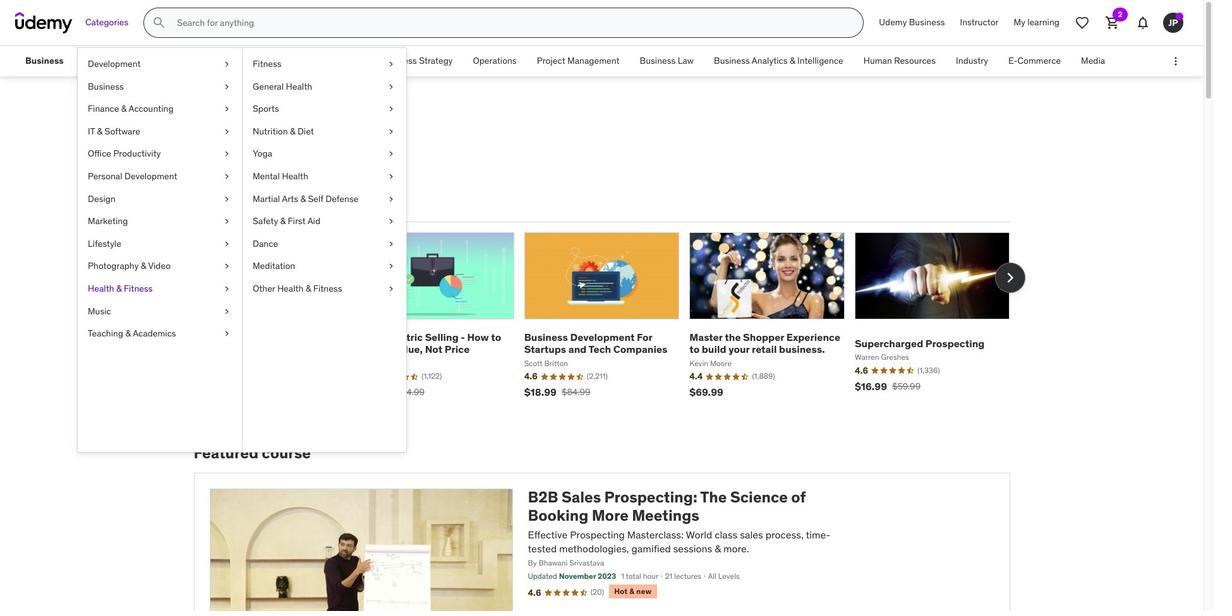 Task type: vqa. For each thing, say whether or not it's contained in the screenshot.
The No. 1 Breathwork & Meditation course | "Breath is Life"
no



Task type: describe. For each thing, give the bounding box(es) containing it.
sell
[[359, 343, 377, 356]]

total
[[626, 572, 642, 582]]

centric
[[388, 331, 423, 344]]

most popular button
[[194, 191, 263, 221]]

xsmall image for finance & accounting
[[222, 103, 232, 116]]

notifications image
[[1136, 15, 1151, 30]]

more subcategory menu links image
[[1170, 55, 1183, 68]]

teaching & academics link
[[78, 323, 242, 346]]

to inside master the shopper experience to build your retail business.
[[690, 343, 700, 356]]

yoga link
[[243, 143, 406, 166]]

prospecting:
[[605, 488, 698, 508]]

yoga
[[253, 148, 272, 160]]

health inside 'link'
[[88, 283, 114, 295]]

updated
[[528, 572, 557, 582]]

xsmall image for personal development
[[222, 171, 232, 183]]

2023
[[598, 572, 616, 582]]

health for general health
[[286, 81, 312, 92]]

course
[[262, 444, 311, 464]]

management link
[[257, 46, 329, 76]]

xsmall image for office productivity
[[222, 148, 232, 161]]

xsmall image for sports
[[386, 103, 396, 116]]

masterclass:
[[628, 529, 684, 542]]

business law
[[640, 55, 694, 67]]

& inside b2b sales prospecting: the science of booking more meetings effective prospecting masterclass: world class sales process, time- tested methodologies, gamified sessions & more. by bhawani srivastava
[[715, 543, 721, 556]]

b2b
[[528, 488, 558, 508]]

2
[[1118, 9, 1123, 19]]

xsmall image for martial arts & self defense
[[386, 193, 396, 206]]

xsmall image for yoga
[[386, 148, 396, 161]]

development for personal
[[125, 171, 177, 182]]

& down meditation link
[[306, 283, 311, 295]]

1 horizontal spatial fitness
[[253, 58, 282, 70]]

xsmall image for meditation
[[386, 261, 396, 273]]

commerce
[[1018, 55, 1061, 67]]

teaching
[[88, 328, 123, 340]]

2 management from the left
[[568, 55, 620, 67]]

xsmall image for photography & video
[[222, 261, 232, 273]]

media
[[1082, 55, 1106, 67]]

nutrition & diet link
[[243, 121, 406, 143]]

1 management from the left
[[267, 55, 319, 67]]

lectures
[[675, 572, 702, 582]]

get
[[275, 161, 299, 181]]

you
[[302, 161, 328, 181]]

marketing link
[[78, 211, 242, 233]]

courses to get you started
[[194, 161, 384, 181]]

experience
[[787, 331, 841, 344]]

entrepreneurship link
[[85, 46, 174, 76]]

1 vertical spatial courses
[[194, 161, 253, 181]]

& right hot
[[630, 587, 635, 597]]

other health & fitness
[[253, 283, 342, 295]]

learning
[[1028, 17, 1060, 28]]

value centric selling - how to sell on value, not price link
[[359, 331, 501, 356]]

operations link
[[463, 46, 527, 76]]

e-commerce
[[1009, 55, 1061, 67]]

0 horizontal spatial sales
[[194, 106, 247, 133]]

sales courses
[[194, 106, 333, 133]]

lifestyle
[[88, 238, 121, 250]]

xsmall image for business
[[222, 81, 232, 93]]

development inside development link
[[88, 58, 141, 70]]

meditation link
[[243, 256, 406, 278]]

xsmall image for other health & fitness
[[386, 283, 396, 296]]

21 lectures
[[665, 572, 702, 582]]

trending button
[[273, 191, 320, 221]]

productivity
[[113, 148, 161, 160]]

tested
[[528, 543, 557, 556]]

xsmall image for mental health
[[386, 171, 396, 183]]

& inside 'link'
[[116, 283, 122, 295]]

self
[[308, 193, 324, 205]]

instructor
[[961, 17, 999, 28]]

& left self
[[301, 193, 306, 205]]

xsmall image for it & software
[[222, 126, 232, 138]]

office productivity link
[[78, 143, 242, 166]]

Search for anything text field
[[175, 12, 849, 34]]

marketing
[[88, 216, 128, 227]]

e-
[[1009, 55, 1018, 67]]

arts
[[282, 193, 298, 205]]

arrow pointing to subcategory menu links image
[[74, 46, 85, 76]]

srivastava
[[570, 559, 605, 569]]

teaching & academics
[[88, 328, 176, 340]]

of
[[792, 488, 806, 508]]

design link
[[78, 188, 242, 211]]

the
[[725, 331, 741, 344]]

xsmall image for lifestyle
[[222, 238, 232, 251]]

sessions
[[674, 543, 713, 556]]

health for mental health
[[282, 171, 308, 182]]

mental health
[[253, 171, 308, 182]]

xsmall image for development
[[222, 58, 232, 71]]

personal development link
[[78, 166, 242, 188]]

xsmall image for nutrition & diet
[[386, 126, 396, 138]]

fitness link
[[243, 53, 406, 76]]

udemy business
[[879, 17, 945, 28]]

prospecting inside carousel element
[[926, 337, 985, 350]]

strategy
[[419, 55, 453, 67]]

tech
[[589, 343, 611, 356]]

academics
[[133, 328, 176, 340]]

value
[[359, 331, 385, 344]]

1
[[622, 572, 624, 582]]

jp
[[1169, 17, 1179, 28]]

how
[[467, 331, 489, 344]]

music
[[88, 306, 111, 317]]

development link
[[78, 53, 242, 76]]

udemy
[[879, 17, 907, 28]]

submit search image
[[152, 15, 167, 30]]

and
[[569, 343, 587, 356]]

& inside 'link'
[[121, 103, 127, 115]]

november
[[559, 572, 596, 582]]

general health link
[[243, 76, 406, 98]]

xsmall image for dance
[[386, 238, 396, 251]]

& right teaching
[[125, 328, 131, 340]]

xsmall image for design
[[222, 193, 232, 206]]

business development for startups and tech companies link
[[524, 331, 668, 356]]

startups
[[524, 343, 567, 356]]

business left law
[[640, 55, 676, 67]]

categories button
[[78, 8, 136, 38]]

all levels
[[708, 572, 740, 582]]

time-
[[806, 529, 831, 542]]

2 horizontal spatial fitness
[[313, 283, 342, 295]]

-
[[461, 331, 465, 344]]

xsmall image for safety & first aid
[[386, 216, 396, 228]]

business analytics & intelligence
[[714, 55, 844, 67]]

aid
[[308, 216, 321, 227]]

meetings
[[632, 506, 700, 526]]

1 total hour
[[622, 572, 659, 582]]



Task type: locate. For each thing, give the bounding box(es) containing it.
to left the build
[[690, 343, 700, 356]]

2 vertical spatial development
[[570, 331, 635, 344]]

more
[[592, 506, 629, 526]]

xsmall image inside office productivity link
[[222, 148, 232, 161]]

all
[[708, 572, 717, 582]]

to inside value centric selling - how to sell on value, not price
[[491, 331, 501, 344]]

& right it
[[97, 126, 103, 137]]

health & fitness
[[88, 283, 153, 295]]

sales left "sports" on the left top
[[194, 106, 247, 133]]

industry link
[[946, 46, 999, 76]]

& left first at the left of page
[[280, 216, 286, 227]]

xsmall image for health & fitness
[[222, 283, 232, 296]]

started
[[331, 161, 384, 181]]

(20)
[[591, 588, 604, 597]]

defense
[[326, 193, 359, 205]]

xsmall image inside 'health & fitness' 'link'
[[222, 283, 232, 296]]

sports link
[[243, 98, 406, 121]]

0 horizontal spatial management
[[267, 55, 319, 67]]

project management
[[537, 55, 620, 67]]

1 vertical spatial sales
[[562, 488, 601, 508]]

xsmall image for general health
[[386, 81, 396, 93]]

development for business
[[570, 331, 635, 344]]

diet
[[298, 126, 314, 137]]

human resources link
[[854, 46, 946, 76]]

first
[[288, 216, 306, 227]]

xsmall image inside personal development link
[[222, 171, 232, 183]]

wishlist image
[[1075, 15, 1090, 30]]

1 horizontal spatial to
[[491, 331, 501, 344]]

business up finance
[[88, 81, 124, 92]]

fitness up general
[[253, 58, 282, 70]]

business right the udemy
[[909, 17, 945, 28]]

xsmall image inside general health link
[[386, 81, 396, 93]]

health up music
[[88, 283, 114, 295]]

business left arrow pointing to subcategory menu links image
[[25, 55, 64, 67]]

& right finance
[[121, 103, 127, 115]]

dance link
[[243, 233, 406, 256]]

carousel element
[[194, 232, 1026, 415]]

mental
[[253, 171, 280, 182]]

fitness down meditation link
[[313, 283, 342, 295]]

new
[[637, 587, 652, 597]]

personal development
[[88, 171, 177, 182]]

xsmall image inside "it & software" link
[[222, 126, 232, 138]]

xsmall image inside development link
[[222, 58, 232, 71]]

b2b sales prospecting: the science of booking more meetings effective prospecting masterclass: world class sales process, time- tested methodologies, gamified sessions & more. by bhawani srivastava
[[528, 488, 831, 569]]

xsmall image inside mental health link
[[386, 171, 396, 183]]

most popular
[[196, 199, 260, 212]]

xsmall image inside photography & video link
[[222, 261, 232, 273]]

to
[[256, 161, 271, 181], [491, 331, 501, 344], [690, 343, 700, 356]]

health & fitness link
[[78, 278, 242, 301]]

sales
[[740, 529, 764, 542]]

business development for startups and tech companies
[[524, 331, 668, 356]]

levels
[[719, 572, 740, 582]]

xsmall image inside fitness link
[[386, 58, 396, 71]]

1 vertical spatial development
[[125, 171, 177, 182]]

value,
[[394, 343, 423, 356]]

& left video
[[141, 261, 146, 272]]

xsmall image inside the sports link
[[386, 103, 396, 116]]

fitness
[[253, 58, 282, 70], [124, 283, 153, 295], [313, 283, 342, 295]]

xsmall image
[[222, 81, 232, 93], [386, 81, 396, 93], [386, 103, 396, 116], [222, 126, 232, 138], [222, 148, 232, 161], [222, 171, 232, 183], [222, 193, 232, 206], [386, 216, 396, 228], [386, 261, 396, 273], [386, 283, 396, 296], [222, 328, 232, 341]]

business inside business development for startups and tech companies
[[524, 331, 568, 344]]

xsmall image
[[222, 58, 232, 71], [386, 58, 396, 71], [222, 103, 232, 116], [386, 126, 396, 138], [386, 148, 396, 161], [386, 171, 396, 183], [386, 193, 396, 206], [222, 216, 232, 228], [222, 238, 232, 251], [386, 238, 396, 251], [222, 261, 232, 273], [222, 283, 232, 296], [222, 306, 232, 318]]

my
[[1014, 17, 1026, 28]]

personal
[[88, 171, 122, 182]]

xsmall image inside business link
[[222, 81, 232, 93]]

featured course
[[194, 444, 311, 464]]

science
[[731, 488, 788, 508]]

business link up accounting
[[78, 76, 242, 98]]

business left strategy
[[381, 55, 417, 67]]

business left analytics
[[714, 55, 750, 67]]

for
[[637, 331, 653, 344]]

0 horizontal spatial fitness
[[124, 283, 153, 295]]

law
[[678, 55, 694, 67]]

1 horizontal spatial sales
[[562, 488, 601, 508]]

xsmall image inside safety & first aid link
[[386, 216, 396, 228]]

hot & new
[[615, 587, 652, 597]]

xsmall image for marketing
[[222, 216, 232, 228]]

communication
[[184, 55, 247, 67]]

xsmall image for music
[[222, 306, 232, 318]]

0 vertical spatial courses
[[251, 106, 333, 133]]

xsmall image for fitness
[[386, 58, 396, 71]]

prospecting
[[926, 337, 985, 350], [570, 529, 625, 542]]

2 horizontal spatial to
[[690, 343, 700, 356]]

general health
[[253, 81, 312, 92]]

xsmall image for teaching & academics
[[222, 328, 232, 341]]

popular
[[223, 199, 260, 212]]

business
[[909, 17, 945, 28], [25, 55, 64, 67], [381, 55, 417, 67], [640, 55, 676, 67], [714, 55, 750, 67], [88, 81, 124, 92], [524, 331, 568, 344]]

udemy image
[[15, 12, 73, 34]]

2 link
[[1098, 8, 1128, 38]]

operations
[[473, 55, 517, 67]]

resources
[[895, 55, 936, 67]]

dance
[[253, 238, 278, 250]]

& right analytics
[[790, 55, 796, 67]]

xsmall image inside marketing link
[[222, 216, 232, 228]]

xsmall image inside finance & accounting 'link'
[[222, 103, 232, 116]]

prospecting inside b2b sales prospecting: the science of booking more meetings effective prospecting masterclass: world class sales process, time- tested methodologies, gamified sessions & more. by bhawani srivastava
[[570, 529, 625, 542]]

fitness down photography & video
[[124, 283, 153, 295]]

0 vertical spatial prospecting
[[926, 337, 985, 350]]

1 horizontal spatial management
[[568, 55, 620, 67]]

media link
[[1072, 46, 1116, 76]]

xsmall image inside dance link
[[386, 238, 396, 251]]

by
[[528, 559, 537, 569]]

master
[[690, 331, 723, 344]]

master the shopper experience to build your retail business.
[[690, 331, 841, 356]]

retail
[[752, 343, 777, 356]]

it & software
[[88, 126, 140, 137]]

xsmall image inside the teaching & academics link
[[222, 328, 232, 341]]

industry
[[956, 55, 989, 67]]

sales right b2b
[[562, 488, 601, 508]]

xsmall image inside design link
[[222, 193, 232, 206]]

your
[[729, 343, 750, 356]]

health up arts
[[282, 171, 308, 182]]

0 horizontal spatial business link
[[15, 46, 74, 76]]

development inside business development for startups and tech companies
[[570, 331, 635, 344]]

martial arts & self defense
[[253, 193, 359, 205]]

health right other
[[277, 283, 304, 295]]

finance
[[88, 103, 119, 115]]

management
[[267, 55, 319, 67], [568, 55, 620, 67]]

sales
[[194, 106, 247, 133], [562, 488, 601, 508]]

0 vertical spatial sales
[[194, 106, 247, 133]]

1 vertical spatial prospecting
[[570, 529, 625, 542]]

build
[[702, 343, 727, 356]]

featured
[[194, 444, 259, 464]]

photography
[[88, 261, 139, 272]]

xsmall image inside the martial arts & self defense link
[[386, 193, 396, 206]]

xsmall image inside music link
[[222, 306, 232, 318]]

management up general health
[[267, 55, 319, 67]]

health for other health & fitness
[[277, 283, 304, 295]]

other
[[253, 283, 275, 295]]

xsmall image inside meditation link
[[386, 261, 396, 273]]

shopping cart with 2 items image
[[1106, 15, 1121, 30]]

process,
[[766, 529, 804, 542]]

business link down "udemy" image
[[15, 46, 74, 76]]

1 horizontal spatial business link
[[78, 76, 242, 98]]

& down photography
[[116, 283, 122, 295]]

hour
[[643, 572, 659, 582]]

instructor link
[[953, 8, 1007, 38]]

safety
[[253, 216, 278, 227]]

not
[[425, 343, 443, 356]]

martial
[[253, 193, 280, 205]]

selling
[[425, 331, 459, 344]]

e-commerce link
[[999, 46, 1072, 76]]

intelligence
[[798, 55, 844, 67]]

nutrition
[[253, 126, 288, 137]]

next image
[[1000, 268, 1021, 288]]

business left and
[[524, 331, 568, 344]]

business law link
[[630, 46, 704, 76]]

health down management "link"
[[286, 81, 312, 92]]

my learning
[[1014, 17, 1060, 28]]

xsmall image inside lifestyle link
[[222, 238, 232, 251]]

sales inside b2b sales prospecting: the science of booking more meetings effective prospecting masterclass: world class sales process, time- tested methodologies, gamified sessions & more. by bhawani srivastava
[[562, 488, 601, 508]]

fitness inside 'link'
[[124, 283, 153, 295]]

you have alerts image
[[1176, 13, 1184, 20]]

& down class
[[715, 543, 721, 556]]

the
[[701, 488, 727, 508]]

0 horizontal spatial prospecting
[[570, 529, 625, 542]]

1 horizontal spatial prospecting
[[926, 337, 985, 350]]

business analytics & intelligence link
[[704, 46, 854, 76]]

xsmall image inside nutrition & diet link
[[386, 126, 396, 138]]

to down yoga
[[256, 161, 271, 181]]

xsmall image inside other health & fitness link
[[386, 283, 396, 296]]

human
[[864, 55, 892, 67]]

& left the diet in the top of the page
[[290, 126, 296, 137]]

0 horizontal spatial to
[[256, 161, 271, 181]]

management right project
[[568, 55, 620, 67]]

xsmall image inside yoga link
[[386, 148, 396, 161]]

development inside personal development link
[[125, 171, 177, 182]]

0 vertical spatial development
[[88, 58, 141, 70]]

jp link
[[1159, 8, 1189, 38]]

to right how
[[491, 331, 501, 344]]

updated november 2023
[[528, 572, 616, 582]]

project management link
[[527, 46, 630, 76]]



